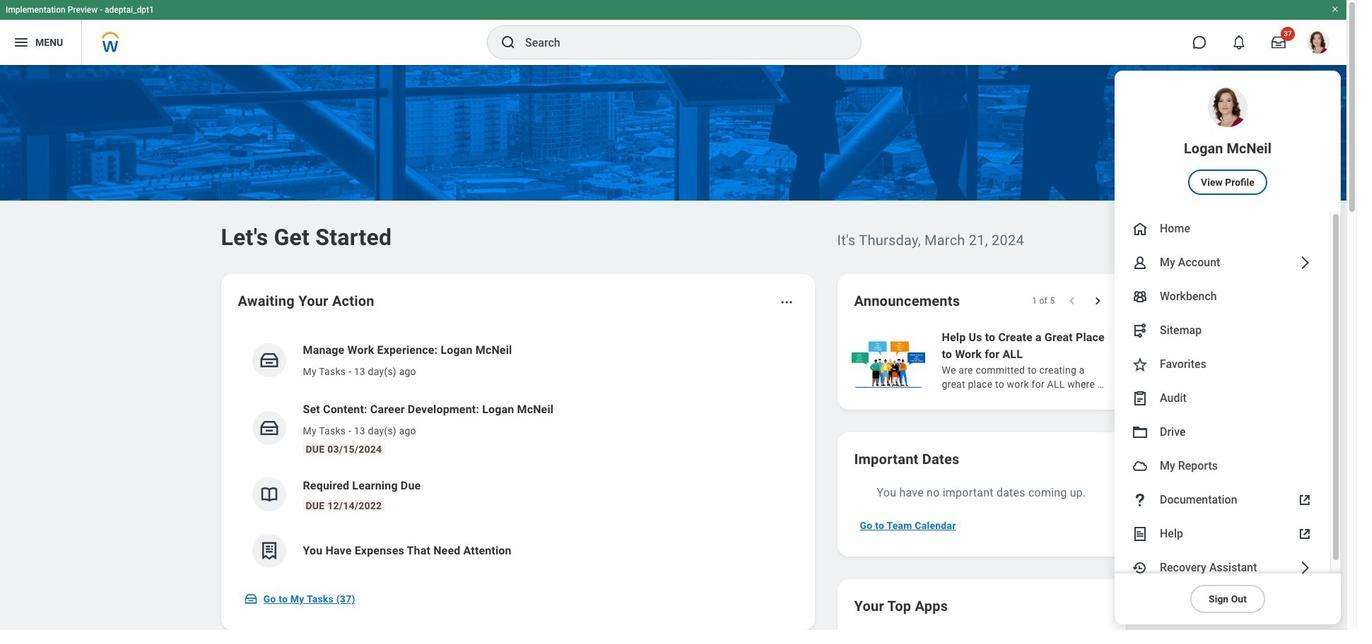Task type: locate. For each thing, give the bounding box(es) containing it.
search image
[[500, 34, 517, 51]]

menu
[[1115, 71, 1341, 625]]

inbox image
[[258, 418, 280, 439]]

folder open image
[[1132, 424, 1149, 441]]

status
[[1032, 295, 1055, 307]]

8 menu item from the top
[[1115, 416, 1330, 450]]

0 horizontal spatial inbox image
[[244, 592, 258, 606]]

5 menu item from the top
[[1115, 314, 1330, 348]]

close environment banner image
[[1331, 5, 1339, 13]]

paste image
[[1132, 390, 1149, 407]]

3 menu item from the top
[[1115, 246, 1330, 280]]

10 menu item from the top
[[1115, 483, 1330, 517]]

11 menu item from the top
[[1115, 517, 1330, 551]]

star image
[[1132, 356, 1149, 373]]

Search Workday  search field
[[525, 27, 832, 58]]

banner
[[0, 0, 1347, 625]]

list
[[849, 328, 1357, 393], [238, 331, 798, 580]]

inbox image
[[258, 350, 280, 371], [244, 592, 258, 606]]

chevron right small image
[[1090, 294, 1104, 308]]

0 vertical spatial inbox image
[[258, 350, 280, 371]]

notifications large image
[[1232, 35, 1246, 49]]

main content
[[0, 65, 1357, 630]]

logan mcneil image
[[1307, 31, 1330, 54]]

chevron left small image
[[1065, 294, 1079, 308]]

menu item
[[1115, 71, 1341, 212], [1115, 212, 1330, 246], [1115, 246, 1330, 280], [1115, 280, 1330, 314], [1115, 314, 1330, 348], [1115, 348, 1330, 382], [1115, 382, 1330, 416], [1115, 416, 1330, 450], [1115, 450, 1330, 483], [1115, 483, 1330, 517], [1115, 517, 1330, 551], [1115, 551, 1330, 585]]

0 horizontal spatial list
[[238, 331, 798, 580]]

home image
[[1132, 221, 1149, 237]]

1 vertical spatial inbox image
[[244, 592, 258, 606]]

chevron right image
[[1296, 560, 1313, 577]]

contact card matrix manager image
[[1132, 288, 1149, 305]]



Task type: describe. For each thing, give the bounding box(es) containing it.
chevron right image
[[1296, 254, 1313, 271]]

avatar image
[[1132, 458, 1149, 475]]

question image
[[1132, 492, 1149, 509]]

2 menu item from the top
[[1115, 212, 1330, 246]]

ext link image
[[1296, 492, 1313, 509]]

dashboard expenses image
[[258, 541, 280, 562]]

6 menu item from the top
[[1115, 348, 1330, 382]]

7 menu item from the top
[[1115, 382, 1330, 416]]

4 menu item from the top
[[1115, 280, 1330, 314]]

user image
[[1132, 254, 1149, 271]]

endpoints image
[[1132, 322, 1149, 339]]

time image
[[1132, 560, 1149, 577]]

ext link image
[[1296, 526, 1313, 543]]

1 menu item from the top
[[1115, 71, 1341, 212]]

9 menu item from the top
[[1115, 450, 1330, 483]]

1 horizontal spatial inbox image
[[258, 350, 280, 371]]

book open image
[[258, 484, 280, 505]]

justify image
[[13, 34, 30, 51]]

document image
[[1132, 526, 1149, 543]]

inbox large image
[[1272, 35, 1286, 49]]

1 horizontal spatial list
[[849, 328, 1357, 393]]

12 menu item from the top
[[1115, 551, 1330, 585]]



Task type: vqa. For each thing, say whether or not it's contained in the screenshot.
fourth menu item from the bottom
yes



